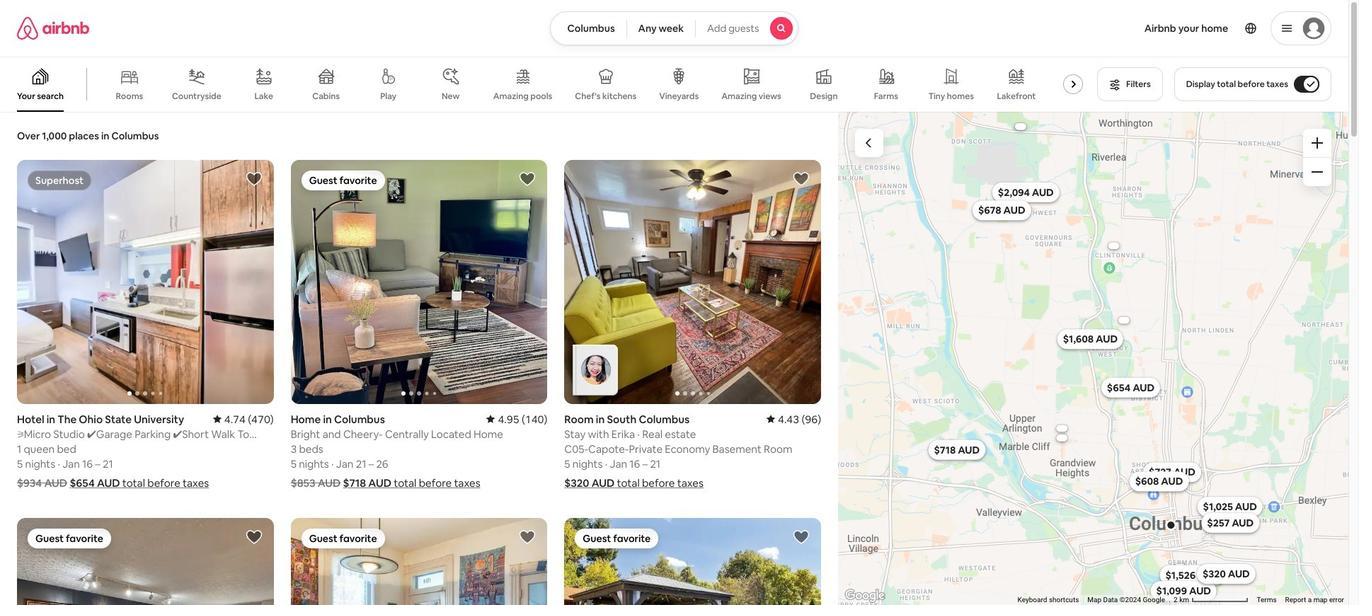 Task type: locate. For each thing, give the bounding box(es) containing it.
0 vertical spatial add to wishlist: home in columbus image
[[519, 171, 536, 188]]

zoom out image
[[1312, 166, 1323, 178]]

google map
showing 31 stays. region
[[838, 112, 1349, 605]]

profile element
[[816, 0, 1332, 57]]

None search field
[[550, 11, 799, 45]]

add to wishlist: home in columbus image
[[519, 171, 536, 188], [793, 529, 810, 546]]

group
[[0, 57, 1099, 112], [17, 160, 274, 404], [291, 160, 548, 404], [565, 160, 821, 404], [17, 518, 274, 605], [291, 518, 548, 605], [565, 518, 821, 605]]

1 horizontal spatial add to wishlist: home in columbus image
[[793, 529, 810, 546]]

4.74 out of 5 average rating,  470 reviews image
[[213, 413, 274, 426]]

add to wishlist: room in olde town east image
[[519, 529, 536, 546]]

the location you searched image
[[1165, 519, 1177, 531]]



Task type: describe. For each thing, give the bounding box(es) containing it.
google image
[[842, 587, 889, 605]]

1 vertical spatial add to wishlist: home in columbus image
[[793, 529, 810, 546]]

add to wishlist: room in south columbus image
[[793, 171, 810, 188]]

add to wishlist: condo in columbus image
[[245, 529, 262, 546]]

add to wishlist: hotel in the ohio state university image
[[245, 171, 262, 188]]

0 horizontal spatial add to wishlist: home in columbus image
[[519, 171, 536, 188]]

4.95 out of 5 average rating,  140 reviews image
[[487, 413, 548, 426]]

zoom in image
[[1312, 137, 1323, 149]]

4.43 out of 5 average rating,  96 reviews image
[[767, 413, 821, 426]]



Task type: vqa. For each thing, say whether or not it's contained in the screenshot.
The location you searched icon
yes



